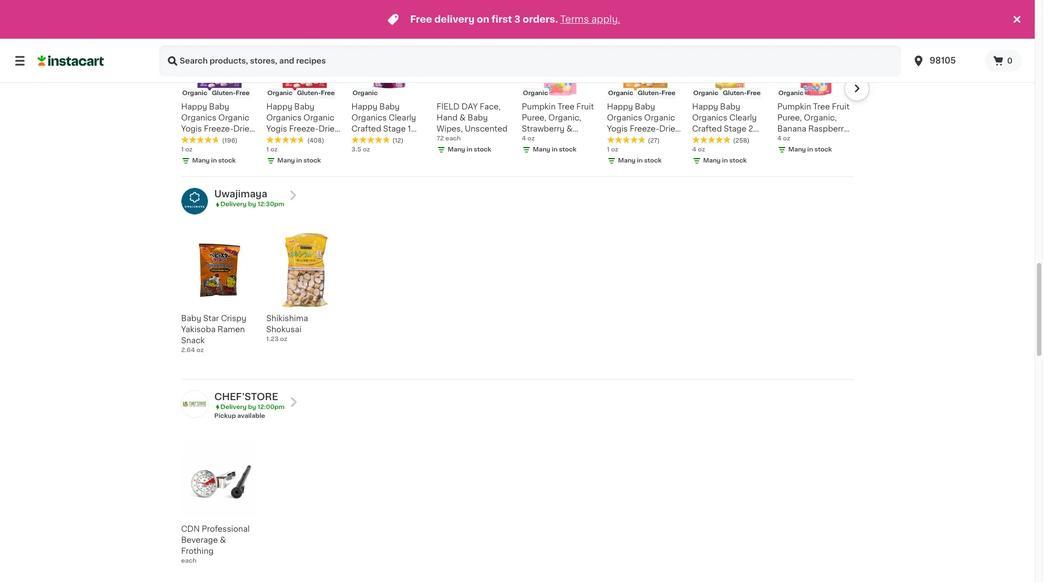 Task type: vqa. For each thing, say whether or not it's contained in the screenshot.
right as
no



Task type: describe. For each thing, give the bounding box(es) containing it.
1 for happy baby organics organic yogis freeze-dried yogurt & fruit snacks mixed berry
[[181, 147, 184, 153]]

instacart logo image
[[38, 54, 104, 68]]

stock down (408)
[[304, 158, 321, 164]]

strawberry inside happy baby organics organic yogis freeze-dried yogurt & fruit snacks strawberry
[[296, 147, 339, 155]]

1 for happy baby organics organic yogis freeze-dried yogurt & fruit snacks strawberry
[[266, 147, 269, 153]]

& inside cdn professional beverage & frothing each
[[220, 537, 226, 544]]

free delivery on first 3 orders. terms apply.
[[410, 15, 621, 24]]

professional
[[202, 525, 250, 533]]

Search field
[[159, 45, 902, 76]]

mixed
[[211, 147, 235, 155]]

free inside limited time offer region
[[410, 15, 432, 24]]

gluten- for happy baby organics organic yogis freeze-dried yogurt & fruit snacks mixed berry
[[212, 90, 236, 96]]

shikishima
[[266, 315, 308, 322]]

day
[[462, 103, 478, 111]]

(408)
[[307, 138, 324, 144]]

first
[[492, 15, 512, 24]]

happy for happy baby organics organic yogis freeze-dried yogurt & fruit snacks strawberry
[[266, 103, 293, 111]]

1 oz for happy baby organics organic yogis freeze-dried yogurt & fruit snacks mixed berry
[[181, 147, 193, 153]]

shokusai
[[266, 326, 302, 333]]

delivery by 12:00pm
[[221, 404, 285, 410]]

organics for happy baby organics organic yogis freeze-dried yogurt & fruit snacks strawberry
[[266, 114, 302, 122]]

(27)
[[648, 138, 660, 144]]

each inside cdn professional beverage & frothing each
[[181, 558, 197, 564]]

organic, for raspberry
[[804, 114, 837, 122]]

happy baby organics clearly crafted stage 2 bananas, raspberries & oats pouch
[[693, 103, 768, 166]]

yakisoba
[[181, 326, 216, 333]]

many in stock down (408)
[[278, 158, 321, 164]]

freeze- for strawberry
[[289, 125, 319, 133]]

terms apply. link
[[561, 15, 621, 24]]

2.64
[[181, 347, 195, 353]]

organic up happy baby organics clearly crafted stage 1 prunes pouch
[[353, 90, 378, 96]]

(196)
[[222, 138, 238, 144]]

fruit for happy baby organics organic yogis freeze-dried yogurt & fruit snacks mixed berry
[[217, 136, 234, 144]]

in down unscented
[[467, 147, 473, 153]]

72
[[437, 136, 444, 142]]

1 horizontal spatial 4
[[693, 147, 697, 153]]

snack
[[181, 337, 205, 345]]

yogis for strawberry
[[266, 125, 287, 133]]

0 button
[[986, 50, 1022, 72]]

1 oz for happy baby organics organic yogis freeze-dried yogurt & fruit snacks banana mango
[[607, 147, 619, 153]]

pickup
[[214, 413, 236, 419]]

fruit inside pumpkin tree fruit puree, organic, banana raspberry & blueberry
[[832, 103, 850, 111]]

star
[[203, 315, 219, 322]]

crafted for prunes
[[352, 125, 381, 133]]

free for happy baby organics organic yogis freeze-dried yogurt & fruit snacks banana mango
[[662, 90, 676, 96]]

12:00pm
[[258, 404, 285, 410]]

(12)
[[393, 138, 404, 144]]

banana inside happy baby organics organic yogis freeze-dried yogurt & fruit snacks banana mango
[[637, 147, 666, 155]]

baby star crispy yakisoba ramen snack 2.64 oz
[[181, 315, 247, 353]]

organic gluten-free for happy baby organics organic yogis freeze-dried yogurt & fruit snacks mixed berry
[[182, 90, 250, 96]]

& inside the field day face, hand & baby wipes, unscented 72 each
[[460, 114, 466, 122]]

stage for 2
[[724, 125, 747, 133]]

field
[[437, 103, 460, 111]]

organic down search field
[[523, 90, 548, 96]]

yogis for mixed
[[181, 125, 202, 133]]

available
[[237, 413, 265, 419]]

raspberries
[[693, 147, 739, 155]]

clearly for 1
[[389, 114, 416, 122]]

item carousel region for chef'store
[[166, 439, 854, 583]]

many in stock down the (27)
[[618, 158, 662, 164]]

happy baby organics clearly crafted stage 1 prunes pouch
[[352, 103, 416, 144]]

stock down blueberry
[[815, 147, 833, 153]]

many in stock down blueberry
[[789, 147, 833, 153]]

baby inside baby star crispy yakisoba ramen snack 2.64 oz
[[181, 315, 201, 322]]

pouch inside happy baby organics clearly crafted stage 1 prunes pouch
[[381, 136, 406, 144]]

freeze- for mixed
[[204, 125, 234, 133]]

& inside happy baby organics clearly crafted stage 2 bananas, raspberries & oats pouch
[[741, 147, 748, 155]]

free for happy baby organics clearly crafted stage 2 bananas, raspberries & oats pouch
[[747, 90, 761, 96]]

pumpkin tree fruit puree, organic, strawberry & banana
[[522, 103, 594, 144]]

oz inside shikishima shokusai 1.23 oz
[[280, 336, 288, 342]]

dried for mixed
[[234, 125, 255, 133]]

fruit inside pumpkin tree fruit puree, organic, strawberry & banana
[[577, 103, 594, 111]]

pickup available
[[214, 413, 265, 419]]

happy baby organics organic yogis freeze-dried yogurt & fruit snacks mixed berry
[[181, 103, 255, 166]]

1 horizontal spatial 4 oz
[[693, 147, 706, 153]]

banana inside pumpkin tree fruit puree, organic, strawberry & banana
[[522, 136, 551, 144]]

gluten- for happy baby organics organic yogis freeze-dried yogurt & fruit snacks banana mango
[[638, 90, 662, 96]]

terms
[[561, 15, 589, 24]]

beverage
[[181, 537, 218, 544]]

freeze- for banana
[[630, 125, 660, 133]]

1 oz for happy baby organics organic yogis freeze-dried yogurt & fruit snacks strawberry
[[266, 147, 278, 153]]

& inside happy baby organics organic yogis freeze-dried yogurt & fruit snacks banana mango
[[635, 136, 641, 144]]

organic up happy baby organics organic yogis freeze-dried yogurt & fruit snacks strawberry
[[268, 90, 293, 96]]

1 98105 button from the left
[[906, 45, 986, 76]]

many in stock down mixed
[[192, 158, 236, 164]]

free for happy baby organics organic yogis freeze-dried yogurt & fruit snacks mixed berry
[[236, 90, 250, 96]]

baby for happy baby organics clearly crafted stage 1 prunes pouch
[[380, 103, 400, 111]]

1 for happy baby organics organic yogis freeze-dried yogurt & fruit snacks banana mango
[[607, 147, 610, 153]]

2
[[749, 125, 754, 133]]

yogurt for strawberry
[[266, 136, 292, 144]]

organic inside happy baby organics organic yogis freeze-dried yogurt & fruit snacks banana mango
[[645, 114, 676, 122]]

uwajimaya
[[214, 190, 268, 199]]

1 inside happy baby organics clearly crafted stage 1 prunes pouch
[[408, 125, 411, 133]]



Task type: locate. For each thing, give the bounding box(es) containing it.
baby inside happy baby organics clearly crafted stage 2 bananas, raspberries & oats pouch
[[721, 103, 741, 111]]

& inside pumpkin tree fruit puree, organic, banana raspberry & blueberry
[[778, 136, 784, 144]]

0 horizontal spatial banana
[[522, 136, 551, 144]]

0 horizontal spatial tree
[[558, 103, 575, 111]]

crafted up prunes
[[352, 125, 381, 133]]

1 horizontal spatial each
[[446, 136, 461, 142]]

1 vertical spatial delivery
[[221, 404, 247, 410]]

0 vertical spatial each
[[446, 136, 461, 142]]

clearly
[[389, 114, 416, 122], [730, 114, 757, 122]]

snacks inside happy baby organics organic yogis freeze-dried yogurt & fruit snacks mixed berry
[[181, 147, 209, 155]]

stage up (258)
[[724, 125, 747, 133]]

freeze-
[[204, 125, 234, 133], [289, 125, 319, 133], [630, 125, 660, 133]]

baby up the (27)
[[635, 103, 656, 111]]

yogurt inside happy baby organics organic yogis freeze-dried yogurt & fruit snacks mixed berry
[[181, 136, 207, 144]]

freeze- up the (27)
[[630, 125, 660, 133]]

1 horizontal spatial 1 oz
[[266, 147, 278, 153]]

each down wipes,
[[446, 136, 461, 142]]

ramen
[[218, 326, 245, 333]]

many
[[448, 147, 466, 153], [533, 147, 551, 153], [789, 147, 806, 153], [192, 158, 210, 164], [278, 158, 295, 164], [618, 158, 636, 164], [704, 158, 721, 164]]

crafted
[[352, 125, 381, 133], [693, 125, 722, 133]]

12:30pm
[[258, 202, 284, 208]]

2 organic, from the left
[[804, 114, 837, 122]]

yogis
[[181, 125, 202, 133], [266, 125, 287, 133], [607, 125, 628, 133]]

1 stage from the left
[[383, 125, 406, 133]]

by
[[248, 202, 256, 208], [248, 404, 256, 410]]

1 oz right mixed
[[266, 147, 278, 153]]

1 crafted from the left
[[352, 125, 381, 133]]

3 snacks from the left
[[607, 147, 635, 155]]

1 happy from the left
[[181, 103, 207, 111]]

1 oz
[[181, 147, 193, 153], [266, 147, 278, 153], [607, 147, 619, 153]]

0 horizontal spatial 4 oz
[[522, 136, 535, 142]]

2 tree from the left
[[814, 103, 831, 111]]

happy for happy baby organics organic yogis freeze-dried yogurt & fruit snacks mixed berry
[[181, 103, 207, 111]]

each
[[446, 136, 461, 142], [181, 558, 197, 564]]

3 freeze- from the left
[[630, 125, 660, 133]]

stock down unscented
[[474, 147, 492, 153]]

0 horizontal spatial pouch
[[381, 136, 406, 144]]

stock down (258)
[[730, 158, 747, 164]]

happy inside happy baby organics organic yogis freeze-dried yogurt & fruit snacks banana mango
[[607, 103, 633, 111]]

5 happy from the left
[[693, 103, 719, 111]]

0 horizontal spatial strawberry
[[296, 147, 339, 155]]

baby for happy baby organics clearly crafted stage 2 bananas, raspberries & oats pouch
[[721, 103, 741, 111]]

hand
[[437, 114, 458, 122]]

happy inside happy baby organics organic yogis freeze-dried yogurt & fruit snacks mixed berry
[[181, 103, 207, 111]]

dried up (408)
[[319, 125, 340, 133]]

pumpkin for pumpkin tree fruit puree, organic, strawberry & banana
[[522, 103, 556, 111]]

3.5
[[352, 147, 362, 153]]

1 yogis from the left
[[181, 125, 202, 133]]

unscented
[[465, 125, 508, 133]]

1 freeze- from the left
[[204, 125, 234, 133]]

1 horizontal spatial banana
[[637, 147, 666, 155]]

2 crafted from the left
[[693, 125, 722, 133]]

baby up (196)
[[209, 103, 229, 111]]

free for happy baby organics organic yogis freeze-dried yogurt & fruit snacks strawberry
[[321, 90, 335, 96]]

1 up mango
[[607, 147, 610, 153]]

raspberry
[[809, 125, 849, 133]]

snacks for banana
[[607, 147, 635, 155]]

freeze- inside happy baby organics organic yogis freeze-dried yogurt & fruit snacks banana mango
[[630, 125, 660, 133]]

yogurt for mixed
[[181, 136, 207, 144]]

2 horizontal spatial freeze-
[[630, 125, 660, 133]]

snacks inside happy baby organics organic yogis freeze-dried yogurt & fruit snacks banana mango
[[607, 147, 635, 155]]

yogurt
[[181, 136, 207, 144], [266, 136, 292, 144], [607, 136, 633, 144]]

stage for 1
[[383, 125, 406, 133]]

3 item carousel region from the top
[[166, 439, 854, 583]]

by for 12:00pm
[[248, 404, 256, 410]]

organic,
[[549, 114, 582, 122], [804, 114, 837, 122]]

stock
[[474, 147, 492, 153], [559, 147, 577, 153], [815, 147, 833, 153], [218, 158, 236, 164], [304, 158, 321, 164], [645, 158, 662, 164], [730, 158, 747, 164]]

baby inside happy baby organics organic yogis freeze-dried yogurt & fruit snacks mixed berry
[[209, 103, 229, 111]]

each down frothing
[[181, 558, 197, 564]]

baby inside happy baby organics clearly crafted stage 1 prunes pouch
[[380, 103, 400, 111]]

1.23
[[266, 336, 279, 342]]

freeze- up (408)
[[289, 125, 319, 133]]

1 vertical spatial by
[[248, 404, 256, 410]]

2 vertical spatial item carousel region
[[166, 439, 854, 583]]

tree inside pumpkin tree fruit puree, organic, strawberry & banana
[[558, 103, 575, 111]]

uwajimaya image
[[181, 188, 208, 215]]

1 horizontal spatial pumpkin
[[778, 103, 812, 111]]

dried inside happy baby organics organic yogis freeze-dried yogurt & fruit snacks banana mango
[[660, 125, 681, 133]]

happy inside happy baby organics clearly crafted stage 1 prunes pouch
[[352, 103, 378, 111]]

clearly inside happy baby organics clearly crafted stage 2 bananas, raspberries & oats pouch
[[730, 114, 757, 122]]

1 organic, from the left
[[549, 114, 582, 122]]

0 horizontal spatial 4
[[522, 136, 526, 142]]

3 1 oz from the left
[[607, 147, 619, 153]]

1 by from the top
[[248, 202, 256, 208]]

1 tree from the left
[[558, 103, 575, 111]]

4 oz for &
[[778, 136, 791, 142]]

baby up yakisoba
[[181, 315, 201, 322]]

1 gluten- from the left
[[212, 90, 236, 96]]

organics inside happy baby organics organic yogis freeze-dried yogurt & fruit snacks mixed berry
[[181, 114, 217, 122]]

puree, inside pumpkin tree fruit puree, organic, strawberry & banana
[[522, 114, 547, 122]]

organic inside happy baby organics organic yogis freeze-dried yogurt & fruit snacks strawberry
[[304, 114, 335, 122]]

2 horizontal spatial banana
[[778, 125, 807, 133]]

happy for happy baby organics clearly crafted stage 2 bananas, raspberries & oats pouch
[[693, 103, 719, 111]]

4 oz for banana
[[522, 136, 535, 142]]

fruit inside happy baby organics organic yogis freeze-dried yogurt & fruit snacks banana mango
[[643, 136, 661, 144]]

0 horizontal spatial organic,
[[549, 114, 582, 122]]

crafted for bananas,
[[693, 125, 722, 133]]

yogurt inside happy baby organics organic yogis freeze-dried yogurt & fruit snacks strawberry
[[266, 136, 292, 144]]

2 organic gluten-free from the left
[[268, 90, 335, 96]]

in down raspberries
[[723, 158, 728, 164]]

dried inside happy baby organics organic yogis freeze-dried yogurt & fruit snacks strawberry
[[319, 125, 340, 133]]

banana
[[778, 125, 807, 133], [522, 136, 551, 144], [637, 147, 666, 155]]

2 by from the top
[[248, 404, 256, 410]]

bananas,
[[693, 136, 728, 144]]

prunes
[[352, 136, 379, 144]]

1 dried from the left
[[234, 125, 255, 133]]

0 horizontal spatial pumpkin
[[522, 103, 556, 111]]

item carousel region containing baby star crispy yakisoba ramen snack
[[166, 228, 854, 375]]

organic gluten-free up happy baby organics clearly crafted stage 2 bananas, raspberries & oats pouch
[[694, 90, 761, 96]]

2 clearly from the left
[[730, 114, 757, 122]]

yogurt inside happy baby organics organic yogis freeze-dried yogurt & fruit snacks banana mango
[[607, 136, 633, 144]]

pumpkin up blueberry
[[778, 103, 812, 111]]

stock down pumpkin tree fruit puree, organic, strawberry & banana
[[559, 147, 577, 153]]

strawberry
[[522, 125, 565, 133], [296, 147, 339, 155]]

delivery down uwajimaya
[[221, 202, 247, 208]]

pumpkin tree fruit puree, organic, banana raspberry & blueberry
[[778, 103, 850, 144]]

fruit inside happy baby organics organic yogis freeze-dried yogurt & fruit snacks strawberry
[[302, 136, 320, 144]]

snacks up "12:30pm"
[[266, 147, 294, 155]]

dried for banana
[[660, 125, 681, 133]]

pouch
[[381, 136, 406, 144], [693, 158, 717, 166]]

delivery by 12:30pm
[[221, 202, 284, 208]]

gluten- for happy baby organics clearly crafted stage 2 bananas, raspberries & oats pouch
[[723, 90, 747, 96]]

1 horizontal spatial clearly
[[730, 114, 757, 122]]

2 gluten- from the left
[[297, 90, 321, 96]]

chef'store
[[214, 393, 278, 402]]

freeze- inside happy baby organics organic yogis freeze-dried yogurt & fruit snacks mixed berry
[[204, 125, 234, 133]]

baby inside happy baby organics organic yogis freeze-dried yogurt & fruit snacks banana mango
[[635, 103, 656, 111]]

happy for happy baby organics clearly crafted stage 1 prunes pouch
[[352, 103, 378, 111]]

stage inside happy baby organics clearly crafted stage 2 bananas, raspberries & oats pouch
[[724, 125, 747, 133]]

pumpkin for pumpkin tree fruit puree, organic, banana raspberry & blueberry
[[778, 103, 812, 111]]

organics inside happy baby organics clearly crafted stage 2 bananas, raspberries & oats pouch
[[693, 114, 728, 122]]

cdn professional beverage & frothing each
[[181, 525, 250, 564]]

organics for happy baby organics organic yogis freeze-dried yogurt & fruit snacks mixed berry
[[181, 114, 217, 122]]

2 puree, from the left
[[778, 114, 802, 122]]

yogis inside happy baby organics organic yogis freeze-dried yogurt & fruit snacks banana mango
[[607, 125, 628, 133]]

item carousel region
[[166, 16, 870, 172], [166, 228, 854, 375], [166, 439, 854, 583]]

by down uwajimaya
[[248, 202, 256, 208]]

yogurt up mango
[[607, 136, 633, 144]]

organic up happy baby organics organic yogis freeze-dried yogurt & fruit snacks banana mango
[[608, 90, 634, 96]]

puree, for banana
[[778, 114, 802, 122]]

4 down 'bananas,'
[[693, 147, 697, 153]]

2 horizontal spatial dried
[[660, 125, 681, 133]]

in
[[467, 147, 473, 153], [552, 147, 558, 153], [808, 147, 814, 153], [211, 158, 217, 164], [297, 158, 302, 164], [637, 158, 643, 164], [723, 158, 728, 164]]

many in stock down raspberries
[[704, 158, 747, 164]]

item carousel region containing happy baby organics organic yogis freeze-dried yogurt & fruit snacks mixed berry
[[166, 16, 870, 172]]

0 vertical spatial strawberry
[[522, 125, 565, 133]]

4 organics from the left
[[607, 114, 643, 122]]

1 right mixed
[[266, 147, 269, 153]]

field day face, hand & baby wipes, unscented 72 each
[[437, 103, 508, 142]]

free up happy baby organics organic yogis freeze-dried yogurt & fruit snacks strawberry
[[321, 90, 335, 96]]

yogis for banana
[[607, 125, 628, 133]]

organic gluten-free for happy baby organics clearly crafted stage 2 bananas, raspberries & oats pouch
[[694, 90, 761, 96]]

stage
[[383, 125, 406, 133], [724, 125, 747, 133]]

★★★★★
[[181, 136, 220, 144], [181, 136, 220, 144], [266, 136, 305, 144], [266, 136, 305, 144], [352, 136, 390, 144], [352, 136, 390, 144], [607, 136, 646, 144], [607, 136, 646, 144], [693, 136, 731, 144], [693, 136, 731, 144]]

1 vertical spatial item carousel region
[[166, 228, 854, 375]]

gluten- for happy baby organics organic yogis freeze-dried yogurt & fruit snacks strawberry
[[297, 90, 321, 96]]

& inside happy baby organics organic yogis freeze-dried yogurt & fruit snacks strawberry
[[294, 136, 300, 144]]

1 horizontal spatial freeze-
[[289, 125, 319, 133]]

2 pumpkin from the left
[[778, 103, 812, 111]]

1 pumpkin from the left
[[522, 103, 556, 111]]

fruit for happy baby organics organic yogis freeze-dried yogurt & fruit snacks banana mango
[[643, 136, 661, 144]]

baby up (408)
[[294, 103, 315, 111]]

organics for happy baby organics organic yogis freeze-dried yogurt & fruit snacks banana mango
[[607, 114, 643, 122]]

organics inside happy baby organics organic yogis freeze-dried yogurt & fruit snacks strawberry
[[266, 114, 302, 122]]

2 horizontal spatial snacks
[[607, 147, 635, 155]]

baby for happy baby organics organic yogis freeze-dried yogurt & fruit snacks mixed berry
[[209, 103, 229, 111]]

2 delivery from the top
[[221, 404, 247, 410]]

organic up pumpkin tree fruit puree, organic, banana raspberry & blueberry
[[779, 90, 804, 96]]

0 horizontal spatial stage
[[383, 125, 406, 133]]

2 happy from the left
[[266, 103, 293, 111]]

happy inside happy baby organics clearly crafted stage 2 bananas, raspberries & oats pouch
[[693, 103, 719, 111]]

clearly up 2
[[730, 114, 757, 122]]

gluten- up happy baby organics organic yogis freeze-dried yogurt & fruit snacks strawberry
[[297, 90, 321, 96]]

baby inside the field day face, hand & baby wipes, unscented 72 each
[[468, 114, 488, 122]]

3.5 oz
[[352, 147, 370, 153]]

free
[[410, 15, 432, 24], [236, 90, 250, 96], [321, 90, 335, 96], [662, 90, 676, 96], [747, 90, 761, 96]]

98105
[[930, 56, 957, 65]]

2 yogis from the left
[[266, 125, 287, 133]]

0 horizontal spatial 1 oz
[[181, 147, 193, 153]]

stock down the (27)
[[645, 158, 662, 164]]

1 horizontal spatial puree,
[[778, 114, 802, 122]]

baby up (12)
[[380, 103, 400, 111]]

crafted inside happy baby organics clearly crafted stage 2 bananas, raspberries & oats pouch
[[693, 125, 722, 133]]

free left delivery
[[410, 15, 432, 24]]

happy baby organics organic yogis freeze-dried yogurt & fruit snacks strawberry
[[266, 103, 340, 155]]

0 horizontal spatial clearly
[[389, 114, 416, 122]]

1 horizontal spatial pouch
[[693, 158, 717, 166]]

3 gluten- from the left
[[638, 90, 662, 96]]

baby
[[209, 103, 229, 111], [294, 103, 315, 111], [380, 103, 400, 111], [635, 103, 656, 111], [721, 103, 741, 111], [468, 114, 488, 122], [181, 315, 201, 322]]

puree,
[[522, 114, 547, 122], [778, 114, 802, 122]]

1 horizontal spatial crafted
[[693, 125, 722, 133]]

1 horizontal spatial yogurt
[[266, 136, 292, 144]]

delivery for delivery by 12:30pm
[[221, 202, 247, 208]]

freeze- inside happy baby organics organic yogis freeze-dried yogurt & fruit snacks strawberry
[[289, 125, 319, 133]]

tree for raspberry
[[814, 103, 831, 111]]

0
[[1008, 57, 1013, 65]]

happy for happy baby organics organic yogis freeze-dried yogurt & fruit snacks banana mango
[[607, 103, 633, 111]]

1 horizontal spatial dried
[[319, 125, 340, 133]]

snacks inside happy baby organics organic yogis freeze-dried yogurt & fruit snacks strawberry
[[266, 147, 294, 155]]

4 happy from the left
[[607, 103, 633, 111]]

2 horizontal spatial 4 oz
[[778, 136, 791, 142]]

1 left wipes,
[[408, 125, 411, 133]]

gluten- up happy baby organics organic yogis freeze-dried yogurt & fruit snacks banana mango
[[638, 90, 662, 96]]

1 horizontal spatial organic,
[[804, 114, 837, 122]]

2 stage from the left
[[724, 125, 747, 133]]

0 horizontal spatial each
[[181, 558, 197, 564]]

98105 button
[[906, 45, 986, 76], [913, 45, 979, 76]]

2 horizontal spatial 4
[[778, 136, 782, 142]]

item carousel region for uwajimaya
[[166, 228, 854, 375]]

free up 2
[[747, 90, 761, 96]]

baby for happy baby organics organic yogis freeze-dried yogurt & fruit snacks banana mango
[[635, 103, 656, 111]]

1 organic gluten-free from the left
[[182, 90, 250, 96]]

organic up the (27)
[[645, 114, 676, 122]]

item carousel region containing cdn professional beverage & frothing
[[166, 439, 854, 583]]

delivery
[[221, 202, 247, 208], [221, 404, 247, 410]]

snacks up mango
[[607, 147, 635, 155]]

in down mixed
[[211, 158, 217, 164]]

4 for banana
[[522, 136, 526, 142]]

0 horizontal spatial dried
[[234, 125, 255, 133]]

pumpkin down search field
[[522, 103, 556, 111]]

0 horizontal spatial crafted
[[352, 125, 381, 133]]

crafted up 'bananas,'
[[693, 125, 722, 133]]

1 organics from the left
[[181, 114, 217, 122]]

in right mango
[[637, 158, 643, 164]]

organics for happy baby organics clearly crafted stage 1 prunes pouch
[[352, 114, 387, 122]]

delivery for delivery by 12:00pm
[[221, 404, 247, 410]]

crafted inside happy baby organics clearly crafted stage 1 prunes pouch
[[352, 125, 381, 133]]

snacks
[[181, 147, 209, 155], [266, 147, 294, 155], [607, 147, 635, 155]]

2 1 oz from the left
[[266, 147, 278, 153]]

wipes,
[[437, 125, 463, 133]]

3 yogurt from the left
[[607, 136, 633, 144]]

baby inside happy baby organics organic yogis freeze-dried yogurt & fruit snacks strawberry
[[294, 103, 315, 111]]

organics for happy baby organics clearly crafted stage 2 bananas, raspberries & oats pouch
[[693, 114, 728, 122]]

apply.
[[592, 15, 621, 24]]

4
[[522, 136, 526, 142], [778, 136, 782, 142], [693, 147, 697, 153]]

oats
[[750, 147, 768, 155]]

stage inside happy baby organics clearly crafted stage 1 prunes pouch
[[383, 125, 406, 133]]

many in stock down pumpkin tree fruit puree, organic, strawberry & banana
[[533, 147, 577, 153]]

& inside pumpkin tree fruit puree, organic, strawberry & banana
[[567, 125, 573, 133]]

1 up berry
[[181, 147, 184, 153]]

limited time offer region
[[0, 0, 1011, 39]]

1 oz up mango
[[607, 147, 619, 153]]

stock down mixed
[[218, 158, 236, 164]]

tree
[[558, 103, 575, 111], [814, 103, 831, 111]]

2 dried from the left
[[319, 125, 340, 133]]

1 vertical spatial strawberry
[[296, 147, 339, 155]]

baby for happy baby organics organic yogis freeze-dried yogurt & fruit snacks strawberry
[[294, 103, 315, 111]]

yogurt up berry
[[181, 136, 207, 144]]

3 dried from the left
[[660, 125, 681, 133]]

0 vertical spatial pouch
[[381, 136, 406, 144]]

organic gluten-free up happy baby organics organic yogis freeze-dried yogurt & fruit snacks mixed berry
[[182, 90, 250, 96]]

4 organic gluten-free from the left
[[694, 90, 761, 96]]

organics inside happy baby organics organic yogis freeze-dried yogurt & fruit snacks banana mango
[[607, 114, 643, 122]]

in down pumpkin tree fruit puree, organic, strawberry & banana
[[552, 147, 558, 153]]

2 freeze- from the left
[[289, 125, 319, 133]]

oz inside baby star crispy yakisoba ramen snack 2.64 oz
[[197, 347, 204, 353]]

yogurt left (408)
[[266, 136, 292, 144]]

organics
[[181, 114, 217, 122], [266, 114, 302, 122], [352, 114, 387, 122], [607, 114, 643, 122], [693, 114, 728, 122]]

strawberry inside pumpkin tree fruit puree, organic, strawberry & banana
[[522, 125, 565, 133]]

berry
[[181, 158, 202, 166]]

by for 12:30pm
[[248, 202, 256, 208]]

0 vertical spatial delivery
[[221, 202, 247, 208]]

banana inside pumpkin tree fruit puree, organic, banana raspberry & blueberry
[[778, 125, 807, 133]]

pouch right prunes
[[381, 136, 406, 144]]

organic gluten-free
[[182, 90, 250, 96], [268, 90, 335, 96], [608, 90, 676, 96], [694, 90, 761, 96]]

in down happy baby organics organic yogis freeze-dried yogurt & fruit snacks strawberry
[[297, 158, 302, 164]]

0 vertical spatial by
[[248, 202, 256, 208]]

2 horizontal spatial 1 oz
[[607, 147, 619, 153]]

organic gluten-free up happy baby organics organic yogis freeze-dried yogurt & fruit snacks strawberry
[[268, 90, 335, 96]]

organic up (196)
[[218, 114, 249, 122]]

delivery up pickup available
[[221, 404, 247, 410]]

None search field
[[159, 45, 902, 76]]

mango
[[607, 158, 634, 166]]

on
[[477, 15, 490, 24]]

3 organics from the left
[[352, 114, 387, 122]]

dried up (196)
[[234, 125, 255, 133]]

organic, inside pumpkin tree fruit puree, organic, banana raspberry & blueberry
[[804, 114, 837, 122]]

2 vertical spatial banana
[[637, 147, 666, 155]]

stage up (12)
[[383, 125, 406, 133]]

free up happy baby organics organic yogis freeze-dried yogurt & fruit snacks banana mango
[[662, 90, 676, 96]]

yogis inside happy baby organics organic yogis freeze-dried yogurt & fruit snacks strawberry
[[266, 125, 287, 133]]

2 98105 button from the left
[[913, 45, 979, 76]]

snacks for mixed
[[181, 147, 209, 155]]

1
[[408, 125, 411, 133], [181, 147, 184, 153], [266, 147, 269, 153], [607, 147, 610, 153]]

fruit
[[577, 103, 594, 111], [832, 103, 850, 111], [217, 136, 234, 144], [302, 136, 320, 144], [643, 136, 661, 144]]

dried inside happy baby organics organic yogis freeze-dried yogurt & fruit snacks mixed berry
[[234, 125, 255, 133]]

0 horizontal spatial snacks
[[181, 147, 209, 155]]

chef'store image
[[181, 391, 208, 418]]

0 vertical spatial item carousel region
[[166, 16, 870, 172]]

organic, for &
[[549, 114, 582, 122]]

yogis inside happy baby organics organic yogis freeze-dried yogurt & fruit snacks mixed berry
[[181, 125, 202, 133]]

1 vertical spatial pouch
[[693, 158, 717, 166]]

free up happy baby organics organic yogis freeze-dried yogurt & fruit snacks mixed berry
[[236, 90, 250, 96]]

in down blueberry
[[808, 147, 814, 153]]

1 horizontal spatial yogis
[[266, 125, 287, 133]]

4 for &
[[778, 136, 782, 142]]

dried
[[234, 125, 255, 133], [319, 125, 340, 133], [660, 125, 681, 133]]

1 horizontal spatial strawberry
[[522, 125, 565, 133]]

many in stock down unscented
[[448, 147, 492, 153]]

2 organics from the left
[[266, 114, 302, 122]]

many in stock
[[448, 147, 492, 153], [533, 147, 577, 153], [789, 147, 833, 153], [192, 158, 236, 164], [278, 158, 321, 164], [618, 158, 662, 164], [704, 158, 747, 164]]

1 vertical spatial banana
[[522, 136, 551, 144]]

tree for &
[[558, 103, 575, 111]]

1 puree, from the left
[[522, 114, 547, 122]]

1 horizontal spatial stage
[[724, 125, 747, 133]]

4 right the field day face, hand & baby wipes, unscented 72 each
[[522, 136, 526, 142]]

happy inside happy baby organics organic yogis freeze-dried yogurt & fruit snacks strawberry
[[266, 103, 293, 111]]

frothing
[[181, 548, 214, 555]]

2 item carousel region from the top
[[166, 228, 854, 375]]

organic gluten-free up happy baby organics organic yogis freeze-dried yogurt & fruit snacks banana mango
[[608, 90, 676, 96]]

pumpkin inside pumpkin tree fruit puree, organic, banana raspberry & blueberry
[[778, 103, 812, 111]]

1 delivery from the top
[[221, 202, 247, 208]]

yogurt for banana
[[607, 136, 633, 144]]

baby up (258)
[[721, 103, 741, 111]]

organic up 'bananas,'
[[694, 90, 719, 96]]

pumpkin
[[522, 103, 556, 111], [778, 103, 812, 111]]

gluten-
[[212, 90, 236, 96], [297, 90, 321, 96], [638, 90, 662, 96], [723, 90, 747, 96]]

&
[[460, 114, 466, 122], [567, 125, 573, 133], [209, 136, 215, 144], [294, 136, 300, 144], [635, 136, 641, 144], [778, 136, 784, 144], [741, 147, 748, 155], [220, 537, 226, 544]]

each inside the field day face, hand & baby wipes, unscented 72 each
[[446, 136, 461, 142]]

1 horizontal spatial tree
[[814, 103, 831, 111]]

clearly up (12)
[[389, 114, 416, 122]]

2 yogurt from the left
[[266, 136, 292, 144]]

happy baby organics organic yogis freeze-dried yogurt & fruit snacks banana mango
[[607, 103, 681, 166]]

freeze- up (196)
[[204, 125, 234, 133]]

2 horizontal spatial yogurt
[[607, 136, 633, 144]]

clearly for 2
[[730, 114, 757, 122]]

0 horizontal spatial yogurt
[[181, 136, 207, 144]]

2 horizontal spatial yogis
[[607, 125, 628, 133]]

snacks for strawberry
[[266, 147, 294, 155]]

organics inside happy baby organics clearly crafted stage 1 prunes pouch
[[352, 114, 387, 122]]

fruit for happy baby organics organic yogis freeze-dried yogurt & fruit snacks strawberry
[[302, 136, 320, 144]]

blueberry
[[786, 136, 824, 144]]

4 left blueberry
[[778, 136, 782, 142]]

fruit inside happy baby organics organic yogis freeze-dried yogurt & fruit snacks mixed berry
[[217, 136, 234, 144]]

1 clearly from the left
[[389, 114, 416, 122]]

pouch down raspberries
[[693, 158, 717, 166]]

1 yogurt from the left
[[181, 136, 207, 144]]

by up available
[[248, 404, 256, 410]]

3 organic gluten-free from the left
[[608, 90, 676, 96]]

3
[[515, 15, 521, 24]]

4 oz
[[522, 136, 535, 142], [778, 136, 791, 142], [693, 147, 706, 153]]

orders.
[[523, 15, 558, 24]]

puree, for strawberry
[[522, 114, 547, 122]]

organic gluten-free for happy baby organics organic yogis freeze-dried yogurt & fruit snacks banana mango
[[608, 90, 676, 96]]

clearly inside happy baby organics clearly crafted stage 1 prunes pouch
[[389, 114, 416, 122]]

1 oz up berry
[[181, 147, 193, 153]]

baby down the day
[[468, 114, 488, 122]]

0 horizontal spatial yogis
[[181, 125, 202, 133]]

3 happy from the left
[[352, 103, 378, 111]]

5 organics from the left
[[693, 114, 728, 122]]

oz
[[528, 136, 535, 142], [784, 136, 791, 142], [185, 147, 193, 153], [271, 147, 278, 153], [363, 147, 370, 153], [611, 147, 619, 153], [698, 147, 706, 153], [280, 336, 288, 342], [197, 347, 204, 353]]

dried up the (27)
[[660, 125, 681, 133]]

& inside happy baby organics organic yogis freeze-dried yogurt & fruit snacks mixed berry
[[209, 136, 215, 144]]

1 1 oz from the left
[[181, 147, 193, 153]]

delivery
[[435, 15, 475, 24]]

4 gluten- from the left
[[723, 90, 747, 96]]

pouch inside happy baby organics clearly crafted stage 2 bananas, raspberries & oats pouch
[[693, 158, 717, 166]]

1 vertical spatial each
[[181, 558, 197, 564]]

1 snacks from the left
[[181, 147, 209, 155]]

organic inside happy baby organics organic yogis freeze-dried yogurt & fruit snacks mixed berry
[[218, 114, 249, 122]]

cdn
[[181, 525, 200, 533]]

1 item carousel region from the top
[[166, 16, 870, 172]]

3 yogis from the left
[[607, 125, 628, 133]]

2 snacks from the left
[[266, 147, 294, 155]]

0 horizontal spatial puree,
[[522, 114, 547, 122]]

0 horizontal spatial freeze-
[[204, 125, 234, 133]]

face,
[[480, 103, 501, 111]]

dried for strawberry
[[319, 125, 340, 133]]

shikishima shokusai 1.23 oz
[[266, 315, 308, 342]]

(258)
[[734, 138, 750, 144]]

organic up happy baby organics organic yogis freeze-dried yogurt & fruit snacks mixed berry
[[182, 90, 207, 96]]

snacks up berry
[[181, 147, 209, 155]]

gluten- up happy baby organics organic yogis freeze-dried yogurt & fruit snacks mixed berry
[[212, 90, 236, 96]]

crispy
[[221, 315, 247, 322]]

gluten- up happy baby organics clearly crafted stage 2 bananas, raspberries & oats pouch
[[723, 90, 747, 96]]

pumpkin inside pumpkin tree fruit puree, organic, strawberry & banana
[[522, 103, 556, 111]]

organic, inside pumpkin tree fruit puree, organic, strawberry & banana
[[549, 114, 582, 122]]

happy
[[181, 103, 207, 111], [266, 103, 293, 111], [352, 103, 378, 111], [607, 103, 633, 111], [693, 103, 719, 111]]

0 vertical spatial banana
[[778, 125, 807, 133]]

puree, inside pumpkin tree fruit puree, organic, banana raspberry & blueberry
[[778, 114, 802, 122]]

organic gluten-free for happy baby organics organic yogis freeze-dried yogurt & fruit snacks strawberry
[[268, 90, 335, 96]]

organic up (408)
[[304, 114, 335, 122]]

1 horizontal spatial snacks
[[266, 147, 294, 155]]

tree inside pumpkin tree fruit puree, organic, banana raspberry & blueberry
[[814, 103, 831, 111]]



